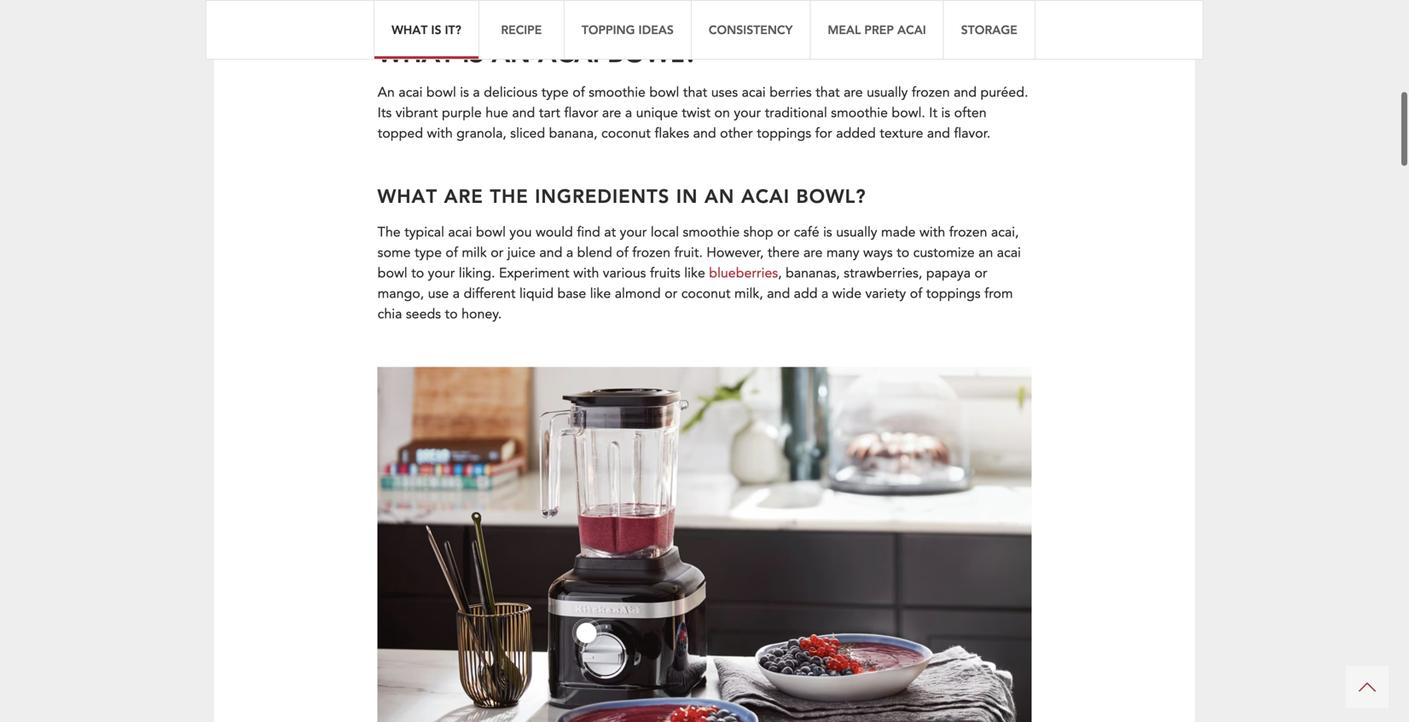Task type: describe. For each thing, give the bounding box(es) containing it.
a right 'add'
[[822, 285, 829, 303]]

use
[[428, 285, 449, 303]]

granola,
[[457, 124, 507, 143]]

frozen inside an acai bowl is a delicious type of smoothie bowl that uses acai berries that are usually frozen and puréed. its vibrant purple hue and tart flavor are a unique twist on your traditional smoothie bowl. it is often topped with granola, sliced banana, coconut flakes and other toppings for added texture and flavor.
[[912, 83, 950, 102]]

some
[[378, 244, 411, 262]]

base
[[558, 285, 587, 303]]

at
[[604, 223, 616, 242]]

acai,
[[992, 223, 1019, 242]]

hue
[[486, 104, 509, 122]]

an acai bowl is a delicious type of smoothie bowl that uses acai berries that are usually frozen and puréed. its vibrant purple hue and tart flavor are a unique twist on your traditional smoothie bowl. it is often topped with granola, sliced banana, coconut flakes and other toppings for added texture and flavor.
[[378, 83, 1029, 143]]

2 vertical spatial with
[[574, 264, 599, 283]]

of left milk
[[446, 244, 458, 262]]

0 horizontal spatial to
[[411, 264, 424, 283]]

local
[[651, 223, 679, 242]]

is inside what is it? button
[[431, 22, 442, 38]]

from
[[985, 285, 1014, 303]]

storage button
[[944, 0, 1036, 60]]

prep
[[865, 22, 894, 38]]

of up the various
[[616, 244, 629, 262]]

acai right uses
[[742, 83, 766, 102]]

are inside the typical acai bowl you would find at your local smoothie shop or café is usually made with frozen acai, some type of milk or juice and a blend of frozen fruit. however, there are many ways to customize an acai bowl to your liking. experiment with various fruits like
[[804, 244, 823, 262]]

is right it
[[942, 104, 951, 122]]

ideas
[[639, 22, 674, 38]]

blueberries link
[[709, 264, 778, 283]]

are
[[444, 183, 484, 208]]

you
[[510, 223, 532, 242]]

smoothie inside the typical acai bowl you would find at your local smoothie shop or café is usually made with frozen acai, some type of milk or juice and a blend of frozen fruit. however, there are many ways to customize an acai bowl to your liking. experiment with various fruits like
[[683, 223, 740, 242]]

however,
[[707, 244, 764, 262]]

or down an
[[975, 264, 988, 283]]

find
[[577, 223, 601, 242]]

bowl up milk
[[476, 223, 506, 242]]

fruit.
[[675, 244, 703, 262]]

traditional
[[765, 104, 828, 122]]

1 that from the left
[[683, 83, 708, 102]]

what is an acai bowl?
[[378, 36, 697, 69]]

its
[[378, 104, 392, 122]]

what is it?
[[392, 22, 462, 38]]

café
[[794, 223, 820, 242]]

to inside , bananas, strawberries, papaya or mango, use a different liquid base like almond or coconut milk, and add a wide variety of toppings from chia seeds to honey.
[[445, 305, 458, 324]]

milk,
[[735, 285, 764, 303]]

of inside an acai bowl is a delicious type of smoothie bowl that uses acai berries that are usually frozen and puréed. its vibrant purple hue and tart flavor are a unique twist on your traditional smoothie bowl. it is often topped with granola, sliced banana, coconut flakes and other toppings for added texture and flavor.
[[573, 83, 585, 102]]

sliced
[[511, 124, 546, 143]]

mango,
[[378, 285, 424, 303]]

0 vertical spatial to
[[897, 244, 910, 262]]

an
[[979, 244, 994, 262]]

purple
[[442, 104, 482, 122]]

unique
[[636, 104, 678, 122]]

black kitchenaid® blender next to two acai bowls image
[[378, 367, 1032, 723]]

your inside an acai bowl is a delicious type of smoothie bowl that uses acai berries that are usually frozen and puréed. its vibrant purple hue and tart flavor are a unique twist on your traditional smoothie bowl. it is often topped with granola, sliced banana, coconut flakes and other toppings for added texture and flavor.
[[734, 104, 761, 122]]

of inside , bananas, strawberries, papaya or mango, use a different liquid base like almond or coconut milk, and add a wide variety of toppings from chia seeds to honey.
[[910, 285, 923, 303]]

strawberries,
[[844, 264, 923, 283]]

added
[[837, 124, 876, 143]]

2 that from the left
[[816, 83, 840, 102]]

, bananas, strawberries, papaya or mango, use a different liquid base like almond or coconut milk, and add a wide variety of toppings from chia seeds to honey.
[[378, 264, 1014, 324]]

and inside the typical acai bowl you would find at your local smoothie shop or café is usually made with frozen acai, some type of milk or juice and a blend of frozen fruit. however, there are many ways to customize an acai bowl to your liking. experiment with various fruits like
[[540, 244, 563, 262]]

type inside the typical acai bowl you would find at your local smoothie shop or café is usually made with frozen acai, some type of milk or juice and a blend of frozen fruit. however, there are many ways to customize an acai bowl to your liking. experiment with various fruits like
[[415, 244, 442, 262]]

puréed.
[[981, 83, 1029, 102]]

berries
[[770, 83, 812, 102]]

other
[[720, 124, 753, 143]]

delicious
[[484, 83, 538, 102]]

shop
[[744, 223, 774, 242]]

ingredients
[[535, 183, 670, 208]]

blueberries
[[709, 264, 778, 283]]

and up often on the top right
[[954, 83, 977, 102]]

consistency button
[[691, 0, 810, 60]]

is inside the typical acai bowl you would find at your local smoothie shop or café is usually made with frozen acai, some type of milk or juice and a blend of frozen fruit. however, there are many ways to customize an acai bowl to your liking. experiment with various fruits like
[[824, 223, 833, 242]]

acai up vibrant
[[399, 83, 423, 102]]

topping ideas button
[[564, 0, 691, 60]]

consistency
[[709, 22, 793, 38]]

usually inside an acai bowl is a delicious type of smoothie bowl that uses acai berries that are usually frozen and puréed. its vibrant purple hue and tart flavor are a unique twist on your traditional smoothie bowl. it is often topped with granola, sliced banana, coconut flakes and other toppings for added texture and flavor.
[[867, 83, 908, 102]]

and inside , bananas, strawberries, papaya or mango, use a different liquid base like almond or coconut milk, and add a wide variety of toppings from chia seeds to honey.
[[767, 285, 790, 303]]

a up purple
[[473, 83, 480, 102]]

bowl.
[[892, 104, 926, 122]]

for
[[816, 124, 833, 143]]

type inside an acai bowl is a delicious type of smoothie bowl that uses acai berries that are usually frozen and puréed. its vibrant purple hue and tart flavor are a unique twist on your traditional smoothie bowl. it is often topped with granola, sliced banana, coconut flakes and other toppings for added texture and flavor.
[[542, 83, 569, 102]]

2 horizontal spatial smoothie
[[831, 104, 888, 122]]

juice
[[508, 244, 536, 262]]

there
[[768, 244, 800, 262]]

flavor
[[564, 104, 599, 122]]

1 horizontal spatial acai
[[742, 183, 790, 208]]

typical
[[405, 223, 445, 242]]

add
[[794, 285, 818, 303]]

often
[[955, 104, 987, 122]]

is
[[463, 36, 484, 69]]

what for what is an acai bowl?
[[378, 36, 455, 69]]

recipe
[[501, 22, 542, 38]]

toppings inside , bananas, strawberries, papaya or mango, use a different liquid base like almond or coconut milk, and add a wide variety of toppings from chia seeds to honey.
[[927, 285, 981, 303]]

the
[[378, 223, 401, 242]]

like inside the typical acai bowl you would find at your local smoothie shop or café is usually made with frozen acai, some type of milk or juice and a blend of frozen fruit. however, there are many ways to customize an acai bowl to your liking. experiment with various fruits like
[[685, 264, 706, 283]]

0 horizontal spatial your
[[428, 264, 455, 283]]

acai down acai,
[[997, 244, 1022, 262]]

fruits
[[650, 264, 681, 283]]



Task type: locate. For each thing, give the bounding box(es) containing it.
0 horizontal spatial an
[[492, 36, 531, 69]]

bowl? up unique
[[608, 36, 697, 69]]

type down typical
[[415, 244, 442, 262]]

coconut inside an acai bowl is a delicious type of smoothie bowl that uses acai berries that are usually frozen and puréed. its vibrant purple hue and tart flavor are a unique twist on your traditional smoothie bowl. it is often topped with granola, sliced banana, coconut flakes and other toppings for added texture and flavor.
[[602, 124, 651, 143]]

different
[[464, 285, 516, 303]]

bowl
[[427, 83, 456, 102], [650, 83, 680, 102], [476, 223, 506, 242], [378, 264, 408, 283]]

kitchenaid® k150 3 speed ice crushing blender image
[[572, 619, 602, 648]]

many
[[827, 244, 860, 262]]

is right café
[[824, 223, 833, 242]]

of
[[573, 83, 585, 102], [446, 244, 458, 262], [616, 244, 629, 262], [910, 285, 923, 303]]

toppings down "traditional"
[[757, 124, 812, 143]]

your
[[734, 104, 761, 122], [620, 223, 647, 242], [428, 264, 455, 283]]

1 vertical spatial like
[[590, 285, 611, 303]]

2 vertical spatial smoothie
[[683, 223, 740, 242]]

1 horizontal spatial with
[[574, 264, 599, 283]]

what up an
[[378, 36, 455, 69]]

your right at
[[620, 223, 647, 242]]

0 horizontal spatial that
[[683, 83, 708, 102]]

are up added
[[844, 83, 863, 102]]

1 vertical spatial what
[[378, 183, 438, 208]]

an right in
[[705, 183, 735, 208]]

and down twist
[[694, 124, 717, 143]]

like down fruit.
[[685, 264, 706, 283]]

2 horizontal spatial to
[[897, 244, 910, 262]]

usually
[[867, 83, 908, 102], [837, 223, 878, 242]]

customize
[[914, 244, 975, 262]]

made
[[882, 223, 916, 242]]

the
[[490, 183, 529, 208]]

meal
[[828, 22, 861, 38]]

2 vertical spatial are
[[804, 244, 823, 262]]

flavor.
[[954, 124, 991, 143]]

2 vertical spatial frozen
[[633, 244, 671, 262]]

what are the ingredients in an acai bowl?
[[378, 183, 867, 208]]

bowl down some
[[378, 264, 408, 283]]

1 vertical spatial acai
[[742, 183, 790, 208]]

liking.
[[459, 264, 495, 283]]

0 vertical spatial smoothie
[[589, 83, 646, 102]]

what
[[378, 36, 455, 69], [378, 183, 438, 208]]

experiment
[[499, 264, 570, 283]]

0 horizontal spatial acai
[[538, 36, 600, 69]]

an right is
[[492, 36, 531, 69]]

it?
[[445, 22, 462, 38]]

toppings
[[757, 124, 812, 143], [927, 285, 981, 303]]

1 vertical spatial frozen
[[950, 223, 988, 242]]

0 vertical spatial are
[[844, 83, 863, 102]]

vibrant
[[396, 104, 438, 122]]

topping
[[582, 22, 635, 38]]

usually up many
[[837, 223, 878, 242]]

0 vertical spatial usually
[[867, 83, 908, 102]]

1 vertical spatial are
[[602, 104, 622, 122]]

frozen up it
[[912, 83, 950, 102]]

like
[[685, 264, 706, 283], [590, 285, 611, 303]]

smoothie up fruit.
[[683, 223, 740, 242]]

are up the , bananas,
[[804, 244, 823, 262]]

1 horizontal spatial toppings
[[927, 285, 981, 303]]

to
[[897, 244, 910, 262], [411, 264, 424, 283], [445, 305, 458, 324]]

0 horizontal spatial bowl?
[[608, 36, 697, 69]]

like right 'base'
[[590, 285, 611, 303]]

is
[[431, 22, 442, 38], [460, 83, 469, 102], [942, 104, 951, 122], [824, 223, 833, 242]]

1 vertical spatial bowl?
[[797, 183, 867, 208]]

a left blend
[[567, 244, 574, 262]]

1 vertical spatial type
[[415, 244, 442, 262]]

1 horizontal spatial type
[[542, 83, 569, 102]]

2 what from the top
[[378, 183, 438, 208]]

or down fruits
[[665, 285, 678, 303]]

2 vertical spatial to
[[445, 305, 458, 324]]

type
[[542, 83, 569, 102], [415, 244, 442, 262]]

0 vertical spatial your
[[734, 104, 761, 122]]

uses
[[712, 83, 738, 102]]

would
[[536, 223, 573, 242]]

0 horizontal spatial like
[[590, 285, 611, 303]]

2 horizontal spatial your
[[734, 104, 761, 122]]

your up use
[[428, 264, 455, 283]]

0 vertical spatial with
[[427, 124, 453, 143]]

various
[[603, 264, 646, 283]]

0 vertical spatial like
[[685, 264, 706, 283]]

coconut down the typical acai bowl you would find at your local smoothie shop or café is usually made with frozen acai, some type of milk or juice and a blend of frozen fruit. however, there are many ways to customize an acai bowl to your liking. experiment with various fruits like
[[682, 285, 731, 303]]

honey.
[[462, 305, 502, 324]]

like inside , bananas, strawberries, papaya or mango, use a different liquid base like almond or coconut milk, and add a wide variety of toppings from chia seeds to honey.
[[590, 285, 611, 303]]

and left 'add'
[[767, 285, 790, 303]]

1 horizontal spatial are
[[804, 244, 823, 262]]

meal prep acai
[[828, 22, 927, 38]]

on
[[715, 104, 730, 122]]

to down use
[[445, 305, 458, 324]]

1 horizontal spatial your
[[620, 223, 647, 242]]

what
[[392, 22, 428, 38]]

a inside the typical acai bowl you would find at your local smoothie shop or café is usually made with frozen acai, some type of milk or juice and a blend of frozen fruit. however, there are many ways to customize an acai bowl to your liking. experiment with various fruits like
[[567, 244, 574, 262]]

1 horizontal spatial that
[[816, 83, 840, 102]]

a right use
[[453, 285, 460, 303]]

1 vertical spatial your
[[620, 223, 647, 242]]

, bananas,
[[778, 264, 840, 283]]

0 horizontal spatial are
[[602, 104, 622, 122]]

toppings down papaya
[[927, 285, 981, 303]]

is up purple
[[460, 83, 469, 102]]

and
[[954, 83, 977, 102], [512, 104, 535, 122], [694, 124, 717, 143], [928, 124, 951, 143], [540, 244, 563, 262], [767, 285, 790, 303]]

banana,
[[549, 124, 598, 143]]

0 horizontal spatial toppings
[[757, 124, 812, 143]]

2 horizontal spatial are
[[844, 83, 863, 102]]

or right milk
[[491, 244, 504, 262]]

bowl up unique
[[650, 83, 680, 102]]

0 vertical spatial bowl?
[[608, 36, 697, 69]]

bowl up purple
[[427, 83, 456, 102]]

acai right prep
[[898, 22, 927, 38]]

and up sliced at left top
[[512, 104, 535, 122]]

a left unique
[[625, 104, 633, 122]]

and down would
[[540, 244, 563, 262]]

with down blend
[[574, 264, 599, 283]]

wide
[[833, 285, 862, 303]]

1 vertical spatial with
[[920, 223, 946, 242]]

in
[[677, 183, 699, 208]]

0 horizontal spatial with
[[427, 124, 453, 143]]

with up customize
[[920, 223, 946, 242]]

0 vertical spatial type
[[542, 83, 569, 102]]

0 horizontal spatial coconut
[[602, 124, 651, 143]]

that right berries
[[816, 83, 840, 102]]

0 vertical spatial what
[[378, 36, 455, 69]]

2 horizontal spatial with
[[920, 223, 946, 242]]

liquid
[[520, 285, 554, 303]]

acai inside button
[[898, 22, 927, 38]]

frozen down local
[[633, 244, 671, 262]]

with down purple
[[427, 124, 453, 143]]

ways
[[864, 244, 893, 262]]

the typical acai bowl you would find at your local smoothie shop or café is usually made with frozen acai, some type of milk or juice and a blend of frozen fruit. however, there are many ways to customize an acai bowl to your liking. experiment with various fruits like
[[378, 223, 1022, 283]]

1 vertical spatial usually
[[837, 223, 878, 242]]

coconut
[[602, 124, 651, 143], [682, 285, 731, 303]]

what is it? button
[[374, 0, 479, 60]]

acai up milk
[[448, 223, 472, 242]]

an
[[378, 83, 395, 102]]

tart
[[539, 104, 561, 122]]

what for what are the ingredients in an acai bowl?
[[378, 183, 438, 208]]

of up flavor at left top
[[573, 83, 585, 102]]

2 vertical spatial your
[[428, 264, 455, 283]]

it
[[930, 104, 938, 122]]

frozen
[[912, 83, 950, 102], [950, 223, 988, 242], [633, 244, 671, 262]]

1 horizontal spatial an
[[705, 183, 735, 208]]

an
[[492, 36, 531, 69], [705, 183, 735, 208]]

0 vertical spatial coconut
[[602, 124, 651, 143]]

1 vertical spatial an
[[705, 183, 735, 208]]

usually up the bowl.
[[867, 83, 908, 102]]

0 vertical spatial toppings
[[757, 124, 812, 143]]

are
[[844, 83, 863, 102], [602, 104, 622, 122], [804, 244, 823, 262]]

0 vertical spatial frozen
[[912, 83, 950, 102]]

1 horizontal spatial bowl?
[[797, 183, 867, 208]]

coconut down unique
[[602, 124, 651, 143]]

papaya
[[927, 264, 971, 283]]

of right variety
[[910, 285, 923, 303]]

your up other
[[734, 104, 761, 122]]

1 vertical spatial smoothie
[[831, 104, 888, 122]]

chia
[[378, 305, 402, 324]]

texture
[[880, 124, 924, 143]]

0 vertical spatial an
[[492, 36, 531, 69]]

frozen up an
[[950, 223, 988, 242]]

usually inside the typical acai bowl you would find at your local smoothie shop or café is usually made with frozen acai, some type of milk or juice and a blend of frozen fruit. however, there are many ways to customize an acai bowl to your liking. experiment with various fruits like
[[837, 223, 878, 242]]

and down it
[[928, 124, 951, 143]]

meal prep acai button
[[810, 0, 944, 60]]

toppings inside an acai bowl is a delicious type of smoothie bowl that uses acai berries that are usually frozen and puréed. its vibrant purple hue and tart flavor are a unique twist on your traditional smoothie bowl. it is often topped with granola, sliced banana, coconut flakes and other toppings for added texture and flavor.
[[757, 124, 812, 143]]

0 horizontal spatial smoothie
[[589, 83, 646, 102]]

1 horizontal spatial to
[[445, 305, 458, 324]]

1 vertical spatial toppings
[[927, 285, 981, 303]]

1 vertical spatial to
[[411, 264, 424, 283]]

that up twist
[[683, 83, 708, 102]]

is left 'it?'
[[431, 22, 442, 38]]

0 horizontal spatial type
[[415, 244, 442, 262]]

topped
[[378, 124, 423, 143]]

1 horizontal spatial smoothie
[[683, 223, 740, 242]]

almond
[[615, 285, 661, 303]]

type up tart
[[542, 83, 569, 102]]

acai up shop
[[742, 183, 790, 208]]

1 vertical spatial coconut
[[682, 285, 731, 303]]

are right flavor at left top
[[602, 104, 622, 122]]

twist
[[682, 104, 711, 122]]

smoothie up flavor at left top
[[589, 83, 646, 102]]

recipe button
[[479, 0, 564, 60]]

what up typical
[[378, 183, 438, 208]]

blend
[[577, 244, 613, 262]]

or up there
[[778, 223, 790, 242]]

variety
[[866, 285, 907, 303]]

smoothie up added
[[831, 104, 888, 122]]

1 horizontal spatial coconut
[[682, 285, 731, 303]]

1 horizontal spatial like
[[685, 264, 706, 283]]

milk
[[462, 244, 487, 262]]

seeds
[[406, 305, 441, 324]]

flakes
[[655, 124, 690, 143]]

to up mango,
[[411, 264, 424, 283]]

acai
[[898, 22, 927, 38], [399, 83, 423, 102], [742, 83, 766, 102], [448, 223, 472, 242], [997, 244, 1022, 262]]

storage
[[962, 22, 1018, 38]]

topping ideas
[[582, 22, 674, 38]]

0 vertical spatial acai
[[538, 36, 600, 69]]

to down made
[[897, 244, 910, 262]]

bowl? up café
[[797, 183, 867, 208]]

acai
[[538, 36, 600, 69], [742, 183, 790, 208]]

with inside an acai bowl is a delicious type of smoothie bowl that uses acai berries that are usually frozen and puréed. its vibrant purple hue and tart flavor are a unique twist on your traditional smoothie bowl. it is often topped with granola, sliced banana, coconut flakes and other toppings for added texture and flavor.
[[427, 124, 453, 143]]

coconut inside , bananas, strawberries, papaya or mango, use a different liquid base like almond or coconut milk, and add a wide variety of toppings from chia seeds to honey.
[[682, 285, 731, 303]]

acai up flavor at left top
[[538, 36, 600, 69]]

1 what from the top
[[378, 36, 455, 69]]

with
[[427, 124, 453, 143], [920, 223, 946, 242], [574, 264, 599, 283]]



Task type: vqa. For each thing, say whether or not it's contained in the screenshot.
"Sign In To Unlock Lower Pricing" related to $649.99
no



